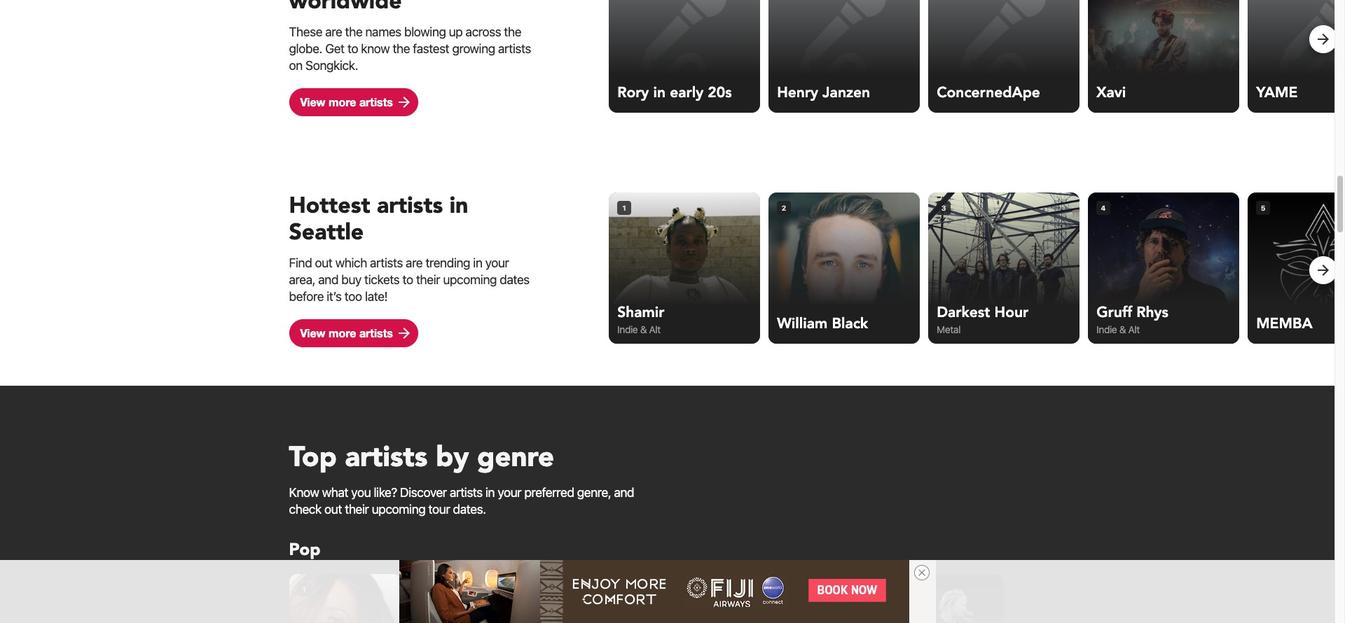 Task type: describe. For each thing, give the bounding box(es) containing it.
1 horizontal spatial 3
[[942, 204, 947, 212]]

tickets
[[365, 272, 400, 287]]

black
[[832, 314, 869, 334]]

too
[[345, 289, 362, 304]]

in right rory
[[654, 83, 666, 103]]

pop
[[289, 539, 321, 562]]

memba
[[1257, 314, 1313, 334]]

0 vertical spatial 5
[[1261, 204, 1266, 212]]

songkick.
[[306, 58, 358, 73]]

in inside know what you like? discover artists in your preferred genre, and check out their upcoming tour dates.
[[486, 486, 495, 500]]

know what you like? discover artists in your preferred genre, and check out their upcoming tour dates.
[[289, 486, 635, 517]]

artists down know
[[360, 95, 393, 108]]

more for it's
[[329, 326, 356, 340]]

0 horizontal spatial the
[[345, 24, 363, 39]]

1 horizontal spatial the
[[393, 41, 410, 56]]

0 vertical spatial 2
[[782, 204, 787, 212]]

4 inside 4 link
[[664, 586, 669, 594]]

gruff
[[1097, 303, 1133, 323]]

genre
[[478, 439, 554, 477]]

trending
[[426, 256, 470, 270]]

genre,
[[577, 486, 611, 500]]

yame
[[1257, 83, 1298, 103]]

view more artists link for it's
[[289, 319, 418, 347]]

3 inside 3 link
[[543, 586, 548, 594]]

it's
[[327, 289, 342, 304]]

concernedape link
[[929, 0, 1080, 117]]

william
[[777, 314, 828, 334]]

hour
[[995, 303, 1029, 323]]

before
[[289, 289, 324, 304]]

shamir
[[618, 303, 665, 323]]

5 link
[[771, 575, 884, 624]]

on
[[289, 58, 303, 73]]

discover
[[400, 486, 447, 500]]

these are the names blowing up across the globe. get to know the fastest growing artists on songkick.
[[289, 24, 531, 73]]

across
[[466, 24, 501, 39]]

concernedape
[[937, 83, 1041, 103]]

artists inside know what you like? discover artists in your preferred genre, and check out their upcoming tour dates.
[[450, 486, 483, 500]]

are inside these are the names blowing up across the globe. get to know the fastest growing artists on songkick.
[[325, 24, 342, 39]]

view for before
[[300, 326, 326, 340]]

you
[[351, 486, 371, 500]]

henry janzen
[[777, 83, 871, 103]]

fastest
[[413, 41, 449, 56]]

rory in early 20s
[[618, 83, 732, 103]]

6
[[905, 586, 910, 594]]

globe.
[[289, 41, 322, 56]]

growing
[[452, 41, 495, 56]]

their for hottest
[[416, 272, 440, 287]]

darkest hour metal
[[937, 303, 1029, 336]]

artists down late!
[[360, 326, 393, 340]]

know
[[361, 41, 390, 56]]

alt inside the shamir indie & alt
[[649, 324, 661, 336]]

top artists by genre
[[289, 439, 554, 477]]

in inside hottest artists in seattle
[[450, 191, 469, 222]]

in inside find out which artists are trending in your area, and buy tickets to their upcoming dates before it's too late!
[[473, 256, 483, 270]]

upcoming for by
[[372, 503, 426, 517]]

gruff rhys indie & alt
[[1097, 303, 1169, 336]]



Task type: locate. For each thing, give the bounding box(es) containing it.
2 horizontal spatial the
[[504, 24, 522, 39]]

0 vertical spatial more
[[329, 95, 356, 108]]

names
[[366, 24, 402, 39]]

1 vertical spatial 4
[[664, 586, 669, 594]]

in
[[654, 83, 666, 103], [450, 191, 469, 222], [473, 256, 483, 270], [486, 486, 495, 500]]

more down songkick.
[[329, 95, 356, 108]]

the right across
[[504, 24, 522, 39]]

up
[[449, 24, 463, 39]]

are left "trending"
[[406, 256, 423, 270]]

1 horizontal spatial upcoming
[[443, 272, 497, 287]]

1 vertical spatial more
[[329, 326, 356, 340]]

by
[[436, 439, 469, 477]]

0 vertical spatial view more artists
[[300, 95, 393, 108]]

alt down shamir
[[649, 324, 661, 336]]

0 vertical spatial view more artists link
[[289, 88, 418, 116]]

which
[[335, 256, 367, 270]]

alt
[[649, 324, 661, 336], [1129, 324, 1140, 336]]

4 link
[[651, 575, 763, 624]]

2 indie from the left
[[1097, 324, 1118, 336]]

0 vertical spatial to
[[348, 41, 358, 56]]

3
[[942, 204, 947, 212], [543, 586, 548, 594]]

upcoming inside know what you like? discover artists in your preferred genre, and check out their upcoming tour dates.
[[372, 503, 426, 517]]

area,
[[289, 272, 315, 287]]

your for top artists by genre
[[498, 486, 522, 500]]

artists inside find out which artists are trending in your area, and buy tickets to their upcoming dates before it's too late!
[[370, 256, 403, 270]]

get
[[325, 41, 345, 56]]

artists up "trending"
[[377, 191, 443, 222]]

william black
[[777, 314, 869, 334]]

blowing
[[404, 24, 446, 39]]

view
[[300, 95, 326, 108], [300, 326, 326, 340]]

preferred
[[525, 486, 574, 500]]

the
[[345, 24, 363, 39], [504, 24, 522, 39], [393, 41, 410, 56]]

rory in early 20s link
[[609, 0, 761, 117]]

to right tickets
[[403, 272, 413, 287]]

are
[[325, 24, 342, 39], [406, 256, 423, 270]]

xavi
[[1097, 83, 1127, 103]]

tour
[[429, 503, 450, 517]]

2 & from the left
[[1120, 324, 1127, 336]]

1 vertical spatial 5
[[784, 586, 789, 594]]

darkest
[[937, 303, 991, 323]]

view more artists down songkick.
[[300, 95, 393, 108]]

artists
[[498, 41, 531, 56], [360, 95, 393, 108], [377, 191, 443, 222], [370, 256, 403, 270], [360, 326, 393, 340], [345, 439, 428, 477], [450, 486, 483, 500]]

out down what
[[325, 503, 342, 517]]

1 alt from the left
[[649, 324, 661, 336]]

view for on
[[300, 95, 326, 108]]

the down names
[[393, 41, 410, 56]]

5
[[1261, 204, 1266, 212], [784, 586, 789, 594]]

your for hottest artists in seattle
[[486, 256, 509, 270]]

0 horizontal spatial indie
[[618, 324, 638, 336]]

1 vertical spatial upcoming
[[372, 503, 426, 517]]

upcoming down like? on the bottom
[[372, 503, 426, 517]]

view more artists link down 'too'
[[289, 319, 418, 347]]

0 horizontal spatial 5
[[784, 586, 789, 594]]

view down on
[[300, 95, 326, 108]]

0 horizontal spatial 2
[[423, 586, 428, 594]]

0 vertical spatial out
[[315, 256, 333, 270]]

0 horizontal spatial 3
[[543, 586, 548, 594]]

6 link
[[892, 575, 1004, 624]]

2 view more artists link from the top
[[289, 319, 418, 347]]

indie inside gruff rhys indie & alt
[[1097, 324, 1118, 336]]

dates
[[500, 272, 530, 287]]

view more artists down 'too'
[[300, 326, 393, 340]]

seattle
[[289, 217, 364, 248]]

0 vertical spatial 4
[[1102, 204, 1107, 212]]

0 horizontal spatial their
[[345, 503, 369, 517]]

and inside know what you like? discover artists in your preferred genre, and check out their upcoming tour dates.
[[614, 486, 635, 500]]

dates.
[[453, 503, 486, 517]]

upcoming down "trending"
[[443, 272, 497, 287]]

1 & from the left
[[640, 324, 647, 336]]

0 vertical spatial and
[[318, 272, 339, 287]]

view more artists link for songkick.
[[289, 88, 418, 116]]

1 vertical spatial view more artists
[[300, 326, 393, 340]]

1 view more artists from the top
[[300, 95, 393, 108]]

1 horizontal spatial to
[[403, 272, 413, 287]]

more for songkick.
[[329, 95, 356, 108]]

1 horizontal spatial &
[[1120, 324, 1127, 336]]

in up dates.
[[486, 486, 495, 500]]

1 horizontal spatial 1
[[623, 204, 627, 212]]

indie inside the shamir indie & alt
[[618, 324, 638, 336]]

1 horizontal spatial 4
[[1102, 204, 1107, 212]]

rhys
[[1137, 303, 1169, 323]]

1 horizontal spatial 5
[[1261, 204, 1266, 212]]

and up 'it's'
[[318, 272, 339, 287]]

your up dates
[[486, 256, 509, 270]]

1 vertical spatial view more artists link
[[289, 319, 418, 347]]

their inside find out which artists are trending in your area, and buy tickets to their upcoming dates before it's too late!
[[416, 272, 440, 287]]

1
[[623, 204, 627, 212], [303, 586, 306, 594]]

out
[[315, 256, 333, 270], [325, 503, 342, 517]]

0 vertical spatial 1
[[623, 204, 627, 212]]

in right "trending"
[[473, 256, 483, 270]]

0 vertical spatial 3
[[942, 204, 947, 212]]

and
[[318, 272, 339, 287], [614, 486, 635, 500]]

1 view from the top
[[300, 95, 326, 108]]

1 vertical spatial your
[[498, 486, 522, 500]]

metal
[[937, 324, 961, 336]]

find
[[289, 256, 312, 270]]

early
[[670, 83, 704, 103]]

1 link
[[289, 575, 401, 624]]

view more artists link down songkick.
[[289, 88, 418, 116]]

0 vertical spatial upcoming
[[443, 272, 497, 287]]

your down genre
[[498, 486, 522, 500]]

their for top
[[345, 503, 369, 517]]

their down you
[[345, 503, 369, 517]]

alt inside gruff rhys indie & alt
[[1129, 324, 1140, 336]]

1 more from the top
[[329, 95, 356, 108]]

& inside gruff rhys indie & alt
[[1120, 324, 1127, 336]]

artists up tickets
[[370, 256, 403, 270]]

upcoming
[[443, 272, 497, 287], [372, 503, 426, 517]]

& inside the shamir indie & alt
[[640, 324, 647, 336]]

0 vertical spatial view
[[300, 95, 326, 108]]

indie
[[618, 324, 638, 336], [1097, 324, 1118, 336]]

late!
[[365, 289, 388, 304]]

and inside find out which artists are trending in your area, and buy tickets to their upcoming dates before it's too late!
[[318, 272, 339, 287]]

view down before
[[300, 326, 326, 340]]

1 horizontal spatial are
[[406, 256, 423, 270]]

your inside find out which artists are trending in your area, and buy tickets to their upcoming dates before it's too late!
[[486, 256, 509, 270]]

1 indie from the left
[[618, 324, 638, 336]]

1 vertical spatial 3
[[543, 586, 548, 594]]

0 horizontal spatial to
[[348, 41, 358, 56]]

janzen
[[823, 83, 871, 103]]

1 horizontal spatial 2
[[782, 204, 787, 212]]

indie down shamir
[[618, 324, 638, 336]]

their
[[416, 272, 440, 287], [345, 503, 369, 517]]

indie down gruff
[[1097, 324, 1118, 336]]

rory
[[618, 83, 649, 103]]

1 vertical spatial out
[[325, 503, 342, 517]]

1 horizontal spatial indie
[[1097, 324, 1118, 336]]

upcoming for in
[[443, 272, 497, 287]]

1 vertical spatial 1
[[303, 586, 306, 594]]

to inside these are the names blowing up across the globe. get to know the fastest growing artists on songkick.
[[348, 41, 358, 56]]

2 alt from the left
[[1129, 324, 1140, 336]]

to right the get
[[348, 41, 358, 56]]

0 horizontal spatial 4
[[664, 586, 669, 594]]

0 horizontal spatial upcoming
[[372, 503, 426, 517]]

1 vertical spatial view
[[300, 326, 326, 340]]

view more artists for it's
[[300, 326, 393, 340]]

are up the get
[[325, 24, 342, 39]]

& down shamir
[[640, 324, 647, 336]]

the up know
[[345, 24, 363, 39]]

0 horizontal spatial alt
[[649, 324, 661, 336]]

& down gruff
[[1120, 324, 1127, 336]]

out inside find out which artists are trending in your area, and buy tickets to their upcoming dates before it's too late!
[[315, 256, 333, 270]]

check
[[289, 503, 322, 517]]

1 vertical spatial 2
[[423, 586, 428, 594]]

upcoming inside find out which artists are trending in your area, and buy tickets to their upcoming dates before it's too late!
[[443, 272, 497, 287]]

4
[[1102, 204, 1107, 212], [664, 586, 669, 594]]

are inside find out which artists are trending in your area, and buy tickets to their upcoming dates before it's too late!
[[406, 256, 423, 270]]

henry janzen link
[[769, 0, 920, 117]]

shamir indie & alt
[[618, 303, 665, 336]]

0 horizontal spatial 1
[[303, 586, 306, 594]]

2 view more artists from the top
[[300, 326, 393, 340]]

alt down rhys
[[1129, 324, 1140, 336]]

artists up like? on the bottom
[[345, 439, 428, 477]]

out right find
[[315, 256, 333, 270]]

0 vertical spatial your
[[486, 256, 509, 270]]

out inside know what you like? discover artists in your preferred genre, and check out their upcoming tour dates.
[[325, 503, 342, 517]]

to inside find out which artists are trending in your area, and buy tickets to their upcoming dates before it's too late!
[[403, 272, 413, 287]]

their down "trending"
[[416, 272, 440, 287]]

your
[[486, 256, 509, 270], [498, 486, 522, 500]]

buy
[[342, 272, 362, 287]]

artists down across
[[498, 41, 531, 56]]

2 more from the top
[[329, 326, 356, 340]]

1 horizontal spatial and
[[614, 486, 635, 500]]

and right genre,
[[614, 486, 635, 500]]

1 view more artists link from the top
[[289, 88, 418, 116]]

0 horizontal spatial &
[[640, 324, 647, 336]]

in up "trending"
[[450, 191, 469, 222]]

1 vertical spatial are
[[406, 256, 423, 270]]

find out which artists are trending in your area, and buy tickets to their upcoming dates before it's too late!
[[289, 256, 530, 304]]

0 horizontal spatial are
[[325, 24, 342, 39]]

1 vertical spatial their
[[345, 503, 369, 517]]

view more artists link
[[289, 88, 418, 116], [289, 319, 418, 347]]

2 link
[[410, 575, 522, 624]]

yame link
[[1248, 0, 1346, 117]]

advertisement element
[[399, 561, 909, 624]]

these
[[289, 24, 322, 39]]

what
[[322, 486, 349, 500]]

artists inside hottest artists in seattle
[[377, 191, 443, 222]]

0 vertical spatial are
[[325, 24, 342, 39]]

henry
[[777, 83, 819, 103]]

view more artists for songkick.
[[300, 95, 393, 108]]

more
[[329, 95, 356, 108], [329, 326, 356, 340]]

3 link
[[530, 575, 642, 624]]

to
[[348, 41, 358, 56], [403, 272, 413, 287]]

artists up dates.
[[450, 486, 483, 500]]

more down 'it's'
[[329, 326, 356, 340]]

1 horizontal spatial their
[[416, 272, 440, 287]]

2
[[782, 204, 787, 212], [423, 586, 428, 594]]

their inside know what you like? discover artists in your preferred genre, and check out their upcoming tour dates.
[[345, 503, 369, 517]]

top
[[289, 439, 337, 477]]

1 vertical spatial and
[[614, 486, 635, 500]]

your inside know what you like? discover artists in your preferred genre, and check out their upcoming tour dates.
[[498, 486, 522, 500]]

&
[[640, 324, 647, 336], [1120, 324, 1127, 336]]

view more artists
[[300, 95, 393, 108], [300, 326, 393, 340]]

artists inside these are the names blowing up across the globe. get to know the fastest growing artists on songkick.
[[498, 41, 531, 56]]

2 view from the top
[[300, 326, 326, 340]]

xavi link
[[1089, 0, 1240, 117]]

0 horizontal spatial and
[[318, 272, 339, 287]]

0 vertical spatial their
[[416, 272, 440, 287]]

know
[[289, 486, 319, 500]]

hottest
[[289, 191, 371, 222]]

1 horizontal spatial alt
[[1129, 324, 1140, 336]]

1 vertical spatial to
[[403, 272, 413, 287]]

hottest artists in seattle
[[289, 191, 469, 248]]

20s
[[708, 83, 732, 103]]

like?
[[374, 486, 397, 500]]



Task type: vqa. For each thing, say whether or not it's contained in the screenshot.
3rd Interested
no



